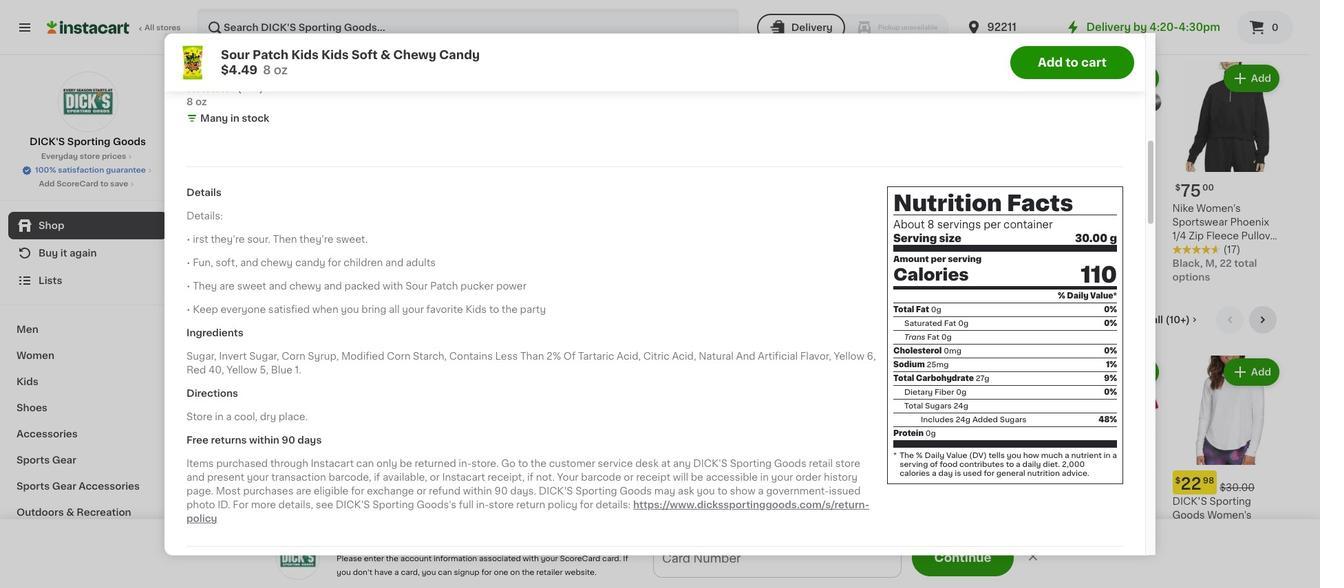 Task type: describe. For each thing, give the bounding box(es) containing it.
white/blk/university
[[207, 552, 310, 562]]

to right go
[[518, 460, 528, 469]]

0% for total fat 0g
[[1104, 307, 1117, 315]]

2,000
[[1062, 462, 1085, 469]]

0 vertical spatial accessories
[[17, 430, 78, 439]]

(204) for 120
[[257, 245, 284, 255]]

the inside the north face big box beanie hat - gardenia white - nf0a85cw n3n
[[327, 204, 345, 213]]

and down n3n
[[385, 259, 404, 268]]

your left favorite
[[402, 305, 424, 315]]

dick's up 100%
[[30, 137, 65, 147]]

0 horizontal spatial 8
[[187, 97, 193, 107]]

gear for accessories
[[52, 482, 76, 491]]

any
[[673, 460, 691, 469]]

00 for nike women's sportswear phoenix 1/4 zip fleece pullover sweatshirt - black
[[1203, 184, 1214, 192]]

view all (10+) for 40
[[1126, 315, 1190, 325]]

0 vertical spatial most
[[207, 312, 245, 327]]

nike for 70
[[931, 204, 953, 213]]

return
[[516, 501, 545, 511]]

starburst favereds minis fruit chews candy
[[187, 56, 326, 79]]

red inside nike men's sportswear icon futura graphic t-shirt - white, black & university red - l
[[258, 552, 277, 562]]

all for 70
[[1152, 22, 1163, 31]]

outdoors & recreation
[[17, 508, 131, 518]]

can inside 'items purchased through instacart can only be returned in-store. go to the customer service desk at any dick's sporting goods retail store and present your transaction barcode, if available, or instacart receipt, if not. your barcode or receipt will be accessible in your order history page. most purchases are eligible for exchange or refund within 90 days. dick's sporting goods may ask you to show a government-issued photo id. for more details, see dick's sporting goods's full in-store return policy for details:'
[[356, 460, 374, 469]]

xl, inside black/black/white, xl, 87 total options
[[931, 259, 947, 268]]

for
[[233, 501, 249, 511]]

in right store
[[215, 413, 224, 422]]

you down please on the bottom of the page
[[337, 569, 351, 577]]

22 for $ 22 50
[[215, 477, 236, 492]]

white, inside nike men's sportswear icon futura graphic t-shirt - white, black & university red - l
[[213, 539, 244, 548]]

in down '(852)'
[[230, 114, 239, 123]]

30 for nike men's sportswear club t- shirt
[[456, 477, 479, 492]]

to inside 'get free delivery on next 3 orders • add $10.00 to qualify.'
[[817, 558, 830, 569]]

0 vertical spatial chewy
[[261, 259, 293, 268]]

they
[[193, 282, 217, 292]]

desk
[[635, 460, 659, 469]]

oz inside sour patch kids kids soft & chewy candy $4.49 8 oz
[[274, 64, 288, 75]]

and down 20
[[269, 282, 287, 292]]

armour for shirt
[[842, 497, 878, 507]]

1 corn from the left
[[282, 352, 305, 362]]

goods up prices
[[113, 137, 146, 147]]

qualify.
[[833, 558, 876, 569]]

50
[[237, 477, 248, 486]]

nike inside nike men's sportswear icon futura graphic t-shirt - white, black & university red - l
[[207, 497, 228, 507]]

options down travis
[[1097, 539, 1135, 548]]

00 for under armour men's heatgear compression t-shirt
[[722, 477, 733, 486]]

$ 30 00 for under armour men's heatgear compression t-shirt
[[692, 477, 733, 492]]

total inside gardenia white, 2 total options
[[327, 259, 350, 268]]

shirt inside under armour men's coldgear fitted mock shirt
[[327, 525, 350, 534]]

under for under armour men's heatgear compression shirt
[[810, 497, 840, 507]]

shoes
[[17, 403, 47, 413]]

general
[[997, 471, 1026, 478]]

a down of at bottom
[[932, 471, 937, 478]]

fat for saturated
[[944, 321, 956, 328]]

9%
[[1104, 376, 1117, 383]]

you right card,
[[422, 569, 436, 577]]

face inside $ 120 the north face men's antora rain hooded jacket - meld grey
[[257, 204, 281, 213]]

for right candy
[[328, 259, 341, 268]]

2 corn from the left
[[387, 352, 411, 362]]

red inside nike men's kansas city chiefs travis kelce #87 t-shirt - red
[[1052, 539, 1071, 548]]

total for dietary fiber 0g
[[893, 376, 914, 383]]

place.
[[279, 413, 308, 422]]

heatgear inside under armour men's heatgear compression shirt
[[810, 511, 857, 521]]

used
[[963, 471, 982, 478]]

nike men's kansas city chiefs travis kelce #87 t-shirt - red
[[1052, 497, 1142, 548]]

kids left soft
[[321, 49, 349, 60]]

0g for total fat 0g
[[931, 307, 942, 315]]

0 horizontal spatial yellow
[[227, 366, 257, 376]]

amount per serving
[[893, 256, 982, 264]]

https://www.dickssportinggoods.com/s/return-
[[633, 501, 869, 511]]

university
[[207, 552, 255, 562]]

1 horizontal spatial or
[[430, 473, 440, 483]]

heatgear for sleeve
[[569, 511, 616, 521]]

black inside nike men's sportswear icon futura graphic t-shirt - white, black & university red - l
[[246, 539, 273, 548]]

0 horizontal spatial store
[[80, 153, 100, 160]]

& down sports gear accessories
[[66, 508, 74, 518]]

*
[[893, 453, 897, 460]]

sour inside sour patch kids kids soft & chewy candy $4.49 8 oz
[[221, 49, 250, 60]]

dick's down not.
[[539, 487, 573, 497]]

1 horizontal spatial be
[[691, 473, 703, 483]]

• inside 'get free delivery on next 3 orders • add $10.00 to qualify.'
[[741, 558, 745, 569]]

delivery by 4:20-4:30pm link
[[1065, 19, 1220, 36]]

$ 55 00
[[330, 477, 370, 492]]

nutrition facts
[[893, 193, 1073, 215]]

22 for $ 22 98
[[1181, 477, 1202, 492]]

you inside 'items purchased through instacart can only be returned in-store. go to the customer service desk at any dick's sporting goods retail store and present your transaction barcode, if available, or instacart receipt, if not. your barcode or receipt will be accessible in your order history page. most purchases are eligible for exchange or refund within 90 days. dick's sporting goods may ask you to show a government-issued photo id. for more details, see dick's sporting goods's full in-store return policy for details:'
[[697, 487, 715, 497]]

30 for under armour men's tech long sleeve shirt (regular and big & tall)
[[939, 477, 962, 492]]

dick's sporting goods link
[[30, 72, 146, 149]]

0 horizontal spatial oz
[[195, 97, 207, 107]]

add button for nike men's futura club fleece hoodie
[[984, 66, 1037, 91]]

and up when
[[324, 282, 342, 292]]

0 horizontal spatial or
[[417, 487, 426, 497]]

shirt inside under armour men's tech long sleeve shirt (regular and big & tall)
[[931, 525, 954, 534]]

big inside the north face big box beanie hat - gardenia white - nf0a85cw n3n
[[404, 204, 420, 213]]

treatment tracker modal dialog
[[179, 539, 1310, 589]]

75
[[1181, 183, 1201, 199]]

in inside product group
[[1096, 555, 1105, 565]]

total inside "black/white, m, 15 total options"
[[810, 566, 833, 576]]

1 vertical spatial patch
[[430, 282, 458, 292]]

total inside black/graphite, l, 37 total options
[[931, 566, 954, 576]]

meld inside $ 120 the north face men's antora rain hooded jacket - meld grey
[[248, 231, 273, 241]]

100%
[[35, 167, 56, 174]]

product group containing 35
[[569, 356, 679, 578]]

8 inside sour patch kids kids soft & chewy candy $4.49 8 oz
[[263, 64, 271, 75]]

00 for under armour men's heatgear compression shirt
[[842, 477, 854, 486]]

1 horizontal spatial accessories
[[79, 482, 140, 491]]

2
[[409, 245, 415, 255]]

north inside $ 120 the north face men's antora rain hooded jacket - meld grey
[[227, 204, 255, 213]]

men's inside nike men's sportswear icon futura graphic t-shirt - white, black & university red - l
[[230, 497, 259, 507]]

l, inside product group
[[1052, 539, 1061, 548]]

22 inside black, m, 22 total options
[[1220, 259, 1232, 268]]

92211 button
[[965, 8, 1048, 47]]

saturated
[[904, 321, 942, 328]]

sporting up accessible
[[730, 460, 772, 469]]

about 8
[[893, 220, 934, 230]]

98
[[1203, 477, 1214, 486]]

information
[[434, 555, 477, 563]]

dick's up coldgear
[[336, 501, 370, 511]]

in inside 'items purchased through instacart can only be returned in-store. go to the customer service desk at any dick's sporting goods retail store and present your transaction barcode, if available, or instacart receipt, if not. your barcode or receipt will be accessible in your order history page. most purchases are eligible for exchange or refund within 90 days. dick's sporting goods may ask you to show a government-issued photo id. for more details, see dick's sporting goods's full in-store return policy for details:'
[[760, 473, 769, 483]]

advice.
[[1062, 471, 1090, 478]]

more
[[903, 560, 924, 567]]

black, m, 22 total options
[[1173, 259, 1257, 282]]

0 vertical spatial everyday
[[41, 153, 78, 160]]

1 sugar, from the left
[[187, 352, 217, 362]]

delivery by 4:20-4:30pm
[[1087, 22, 1220, 32]]

2 horizontal spatial or
[[624, 473, 634, 483]]

00 for under armour men's coldgear fitted mock shirt
[[359, 477, 370, 486]]

- inside nike women's sportswear phoenix 1/4 zip fleece pullover sweatshirt - black
[[1227, 245, 1231, 255]]

more button
[[887, 553, 940, 575]]

$45.00 element
[[810, 178, 920, 202]]

nike men's futura club fleece hoodie
[[931, 204, 1026, 227]]

(55)
[[1103, 231, 1123, 241]]

men's inside under armour men's coldgear fitted mock shirt
[[397, 497, 426, 507]]

a left 'cool,'
[[226, 413, 232, 422]]

sporting up 'everyday store prices' link
[[67, 137, 110, 147]]

1 vertical spatial with
[[364, 540, 386, 549]]

1 vertical spatial instacart
[[442, 473, 485, 483]]

close image
[[1026, 550, 1040, 564]]

and inside the dick's sporting goods women's everyday heather long sleeve shirt (regular and plus)
[[1216, 552, 1234, 562]]

1 vertical spatial chewy
[[289, 282, 321, 292]]

item carousel region containing 120
[[207, 13, 1282, 290]]

add inside button
[[1038, 56, 1063, 67]]

is
[[955, 471, 961, 478]]

daily inside the * the % daily value (dv) tells you how much a nutrient in a serving of food contributes to a daily diet. 2,000 calories a day is used for general nutrition advice.
[[925, 453, 945, 460]]

1 acid, from the left
[[617, 352, 641, 362]]

add button for the north face men's antora rain hooded jacket - meld grey
[[259, 66, 312, 91]]

nike men's sportswear club t- shirt
[[448, 497, 541, 534]]

men's inside nike men's kansas city chiefs travis kelce #87 t-shirt - red
[[1076, 497, 1104, 507]]

red inside sugar, invert sugar, corn syrup, modified corn starch, contains less than 2% of tartaric acid, citric acid, natural and artificial flavor, yellow 6, red 40, yellow 5, blue 1.
[[187, 366, 206, 376]]

$ 75 00
[[1175, 183, 1214, 199]]

nike for 40
[[1052, 497, 1073, 507]]

& inside under armour men's tech long sleeve shirt (regular and big & tall)
[[931, 539, 939, 548]]

white, inside gardenia white, 2 total options
[[375, 245, 407, 255]]

on inside "save with your scorecard card! please enter the account information associated with your scorecard card. if you don't have a card, you can signup for one on the retailer website."
[[510, 569, 520, 577]]

- up the university
[[207, 539, 211, 548]]

% inside the * the % daily value (dv) tells you how much a nutrient in a serving of food contributes to a daily diet. 2,000 calories a day is used for general nutrition advice.
[[916, 453, 923, 460]]

4 for $ 4 39
[[195, 35, 206, 51]]

1 vertical spatial in-
[[476, 501, 489, 511]]

2 vertical spatial total
[[904, 403, 923, 411]]

kids down now
[[291, 49, 319, 60]]

compression for (160)
[[810, 525, 875, 534]]

(249)
[[620, 539, 645, 548]]

1 vertical spatial 24g
[[956, 417, 971, 425]]

0 horizontal spatial within
[[249, 436, 279, 446]]

the down (132)
[[386, 555, 398, 563]]

l, inside black/graphite, l, 37 total options
[[1011, 552, 1020, 562]]

item carousel region containing 22
[[207, 306, 1282, 589]]

continue
[[934, 552, 992, 563]]

product group containing the north face big box beanie hat - gardenia white - nf0a85cw n3n
[[327, 62, 437, 270]]

can inside "save with your scorecard card! please enter the account information associated with your scorecard card. if you don't have a card, you can signup for one on the retailer website."
[[438, 569, 452, 577]]

trending now
[[207, 19, 312, 33]]

you left bring
[[341, 305, 359, 315]]

most popular category
[[207, 312, 384, 327]]

black/white/dark
[[448, 552, 536, 562]]

120
[[215, 183, 244, 199]]

are inside 'items purchased through instacart can only be returned in-store. go to the customer service desk at any dick's sporting goods retail store and present your transaction barcode, if available, or instacart receipt, if not. your barcode or receipt will be accessible in your order history page. most purchases are eligible for exchange or refund within 90 days. dick's sporting goods may ask you to show a government-issued photo id. for more details, see dick's sporting goods's full in-store return policy for details:'
[[296, 487, 311, 497]]

for inside the * the % daily value (dv) tells you how much a nutrient in a serving of food contributes to a daily diet. 2,000 calories a day is used for general nutrition advice.
[[984, 471, 995, 478]]

options inside black/white, s, 19 total options
[[352, 566, 390, 576]]

black/white, m, 30 total options for 35
[[569, 552, 662, 576]]

00 for under armour men's heatgear compression long sleeve shirt
[[600, 477, 612, 486]]

0 horizontal spatial 90
[[282, 436, 295, 446]]

the inside the * the % daily value (dv) tells you how much a nutrient in a serving of food contributes to a daily diet. 2,000 calories a day is used for general nutrition advice.
[[900, 453, 914, 460]]

product group containing 70
[[931, 62, 1041, 270]]

- left l
[[280, 552, 284, 562]]

fat for total
[[916, 307, 929, 315]]

your up s,
[[388, 540, 411, 549]]

0 vertical spatial with
[[383, 282, 403, 292]]

to down accessible
[[718, 487, 728, 497]]

add button for dick's sporting goods women's everyday heather long sleeve shirt (regular and plus)
[[1225, 360, 1278, 385]]

87
[[949, 259, 961, 268]]

your up government-
[[771, 473, 793, 483]]

product group containing stanley quencher h2.0 flowstate tumbler - black
[[810, 62, 920, 270]]

(1.56k)
[[861, 245, 895, 255]]

options down card.
[[594, 566, 632, 576]]

returns
[[211, 436, 247, 446]]

$ 30 00 for nike men's sportswear club t- shirt
[[451, 477, 492, 492]]

1 they're from the left
[[211, 235, 245, 245]]

within inside 'items purchased through instacart can only be returned in-store. go to the customer service desk at any dick's sporting goods retail store and present your transaction barcode, if available, or instacart receipt, if not. your barcode or receipt will be accessible in your order history page. most purchases are eligible for exchange or refund within 90 days. dick's sporting goods may ask you to show a government-issued photo id. for more details, see dick's sporting goods's full in-store return policy for details:'
[[463, 487, 492, 497]]

stores
[[156, 24, 181, 32]]

00 for under armour men's tech long sleeve shirt (regular and big & tall)
[[963, 477, 975, 486]]

under for under armour men's heatgear compression long sleeve shirt
[[569, 497, 598, 507]]

buy it again
[[39, 248, 97, 258]]

• for • fun, soft, and chewy candy for children and adults
[[187, 259, 190, 268]]

the left retailer
[[522, 569, 534, 577]]

19
[[405, 552, 416, 562]]

everyday store prices link
[[41, 151, 134, 162]]

m, for (160)
[[876, 552, 888, 562]]

0 vertical spatial many in stock
[[200, 114, 269, 123]]

30 down under armour men's heatgear compression t-shirt in the right bottom of the page
[[770, 552, 783, 562]]

$ inside $ 22 98
[[1175, 477, 1181, 486]]

- inside stanley quencher h2.0 flowstate tumbler - black (1.56k)
[[852, 231, 856, 241]]

present
[[207, 473, 245, 483]]

tells
[[989, 453, 1005, 460]]

goods inside the dick's sporting goods women's everyday heather long sleeve shirt (regular and plus)
[[1173, 511, 1205, 521]]

(regular inside the dick's sporting goods women's everyday heather long sleeve shirt (regular and plus)
[[1173, 552, 1214, 562]]

heatgear for shirt
[[690, 511, 736, 521]]

delivery for delivery by 4:20-4:30pm
[[1087, 22, 1131, 32]]

add to cart button
[[1010, 45, 1134, 78]]

lists link
[[8, 267, 167, 295]]

- up n3n
[[404, 231, 409, 241]]

includes 24g added sugars
[[921, 417, 1027, 425]]

$ inside $ 40 00
[[1055, 477, 1060, 486]]

account
[[400, 555, 432, 563]]

black/white, m, 30 total options for 30
[[690, 552, 783, 576]]

men's inside under armour men's heatgear compression long sleeve shirt
[[639, 497, 667, 507]]

0 horizontal spatial in-
[[459, 460, 471, 469]]

1 vertical spatial stock
[[1107, 555, 1135, 565]]

n3n
[[387, 245, 409, 255]]

patch inside sour patch kids kids soft & chewy candy $4.49 8 oz
[[253, 49, 289, 60]]

total inside black, m, 22 total options
[[1234, 259, 1257, 268]]

grey, for 30
[[448, 566, 475, 576]]

nike for 30
[[448, 497, 469, 507]]

serving inside the * the % daily value (dv) tells you how much a nutrient in a serving of food contributes to a daily diet. 2,000 calories a day is used for general nutrition advice.
[[900, 462, 928, 469]]

0 vertical spatial yellow
[[834, 352, 865, 362]]

$ 70 00
[[934, 183, 973, 199]]

black/white, for (160)
[[810, 552, 874, 562]]

view all (10+) button for 29
[[1120, 13, 1205, 40]]

goods up order
[[774, 460, 807, 469]]

and
[[736, 352, 755, 362]]

store.
[[471, 460, 499, 469]]

fiber
[[935, 390, 954, 397]]

0% for cholesterol 0mg
[[1104, 348, 1117, 356]]

0 horizontal spatial scorecard
[[57, 180, 98, 188]]

options inside gardenia white, 2 total options
[[352, 259, 390, 268]]

under armour men's heatgear compression long sleeve shirt
[[569, 497, 667, 548]]

grey, for 120
[[234, 259, 261, 268]]

(132)
[[378, 539, 402, 548]]

sportswear for 75
[[1173, 217, 1228, 227]]

black down foam
[[1052, 245, 1079, 255]]

dick's sporting goods
[[30, 137, 146, 147]]

add button for nike men's kansas city chiefs travis kelce #87 t-shirt - red
[[1104, 360, 1157, 385]]

$ for (162)
[[934, 184, 939, 192]]

policy inside 'items purchased through instacart can only be returned in-store. go to the customer service desk at any dick's sporting goods retail store and present your transaction barcode, if available, or instacart receipt, if not. your barcode or receipt will be accessible in your order history page. most purchases are eligible for exchange or refund within 90 days. dick's sporting goods may ask you to show a government-issued photo id. for more details, see dick's sporting goods's full in-store return policy for details:'
[[548, 501, 577, 511]]

armour for sleeve
[[963, 497, 999, 507]]

0 vertical spatial sugars
[[925, 403, 952, 411]]

details,
[[278, 501, 313, 511]]

view for 40
[[1126, 315, 1150, 325]]

nutrient
[[1071, 453, 1102, 460]]

"36"
[[1115, 204, 1137, 213]]

goods down receipt at the bottom of the page
[[620, 487, 652, 497]]

much
[[1041, 453, 1063, 460]]

(160)
[[861, 539, 886, 548]]

$ 35 00
[[572, 477, 612, 492]]

quencher
[[857, 204, 905, 213]]

a inside "save with your scorecard card! please enter the account information associated with your scorecard card. if you don't have a card, you can signup for one on the retailer website."
[[394, 569, 399, 577]]

(dv)
[[969, 453, 987, 460]]

policy inside https://www.dickssportinggoods.com/s/return- policy
[[187, 515, 217, 524]]

2 horizontal spatial 8
[[928, 220, 934, 230]]

a up 2,000
[[1065, 453, 1069, 460]]

$ 120 the north face men's antora rain hooded jacket - meld grey
[[207, 183, 312, 241]]

- right hat
[[404, 217, 408, 227]]

under armour men's coldgear fitted mock shirt
[[327, 497, 434, 534]]

options inside "black/white, m, 15 total options"
[[836, 566, 873, 576]]

men's inside nike men's futura club fleece hoodie
[[955, 204, 984, 213]]

shirt inside nike men's kansas city chiefs travis kelce #87 t-shirt - red
[[1112, 525, 1135, 534]]

Card Number text field
[[654, 539, 901, 577]]

a up "general"
[[1016, 462, 1021, 469]]

0 vertical spatial are
[[219, 282, 235, 292]]

0 horizontal spatial be
[[400, 460, 412, 469]]

l, inside the black/white/dark grey, l, 286 total options
[[478, 566, 486, 576]]

under for under armour men's coldgear fitted mock shirt
[[327, 497, 357, 507]]

90 inside 'items purchased through instacart can only be returned in-store. go to the customer service desk at any dick's sporting goods retail store and present your transaction barcode, if available, or instacart receipt, if not. your barcode or receipt will be accessible in your order history page. most purchases are eligible for exchange or refund within 90 days. dick's sporting goods may ask you to show a government-issued photo id. for more details, see dick's sporting goods's full in-store return policy for details:'
[[495, 487, 508, 497]]

armour for t-
[[721, 497, 757, 507]]

to down pucker
[[489, 305, 499, 315]]

$ for (204)
[[451, 477, 456, 486]]

30 for under armour men's heatgear compression t-shirt
[[698, 477, 720, 492]]

armour for long
[[601, 497, 636, 507]]

(10+) for 29
[[1166, 22, 1190, 31]]

options inside white/blk/university red, l, 54 total options
[[207, 580, 244, 589]]

30 right if
[[649, 552, 662, 562]]

3
[[687, 558, 695, 569]]

shirt inside under armour men's heatgear compression shirt
[[878, 525, 900, 534]]

$22.98 original price: $30.00 element
[[1173, 471, 1282, 495]]

2 horizontal spatial scorecard
[[560, 555, 600, 563]]

t- inside nike men's sportswear club t- shirt
[[531, 511, 541, 521]]

daily
[[1022, 462, 1041, 469]]

kids up shoes
[[17, 377, 38, 387]]

food
[[940, 462, 958, 469]]

sleeve inside under armour men's tech long sleeve shirt (regular and big & tall)
[[984, 511, 1016, 521]]

view for 29
[[1126, 22, 1150, 31]]

view all (10+) button for 40
[[1120, 306, 1205, 334]]

next
[[657, 558, 684, 569]]

a right nutrient
[[1112, 453, 1117, 460]]

m, for (249)
[[635, 552, 647, 562]]

kids down pucker
[[466, 305, 487, 315]]

(137)
[[740, 539, 764, 548]]

total inside black/black/white, xl, 87 total options
[[963, 259, 986, 268]]

futura inside nike men's sportswear icon futura graphic t-shirt - white, black & university red - l
[[207, 525, 237, 534]]

compression for (137)
[[690, 525, 754, 534]]

$30.00 for $ 22 98
[[1220, 483, 1255, 493]]

• for • irst they're sour. then they're sweet.
[[187, 235, 190, 245]]

00 for nike men's kansas city chiefs travis kelce #87 t-shirt - red
[[1085, 477, 1096, 486]]

cool,
[[234, 413, 258, 422]]

options inside black, m, 22 total options
[[1173, 273, 1210, 282]]

2 if from the left
[[527, 473, 534, 483]]

don't
[[353, 569, 373, 577]]

chewy
[[393, 49, 436, 60]]

in inside the * the % daily value (dv) tells you how much a nutrient in a serving of food contributes to a daily diet. 2,000 calories a day is used for general nutrition advice.
[[1104, 453, 1111, 460]]

$ for (17)
[[1175, 184, 1181, 192]]

2 horizontal spatial store
[[835, 460, 860, 469]]

1 horizontal spatial store
[[489, 501, 514, 511]]

antora
[[207, 217, 239, 227]]

0 vertical spatial stock
[[242, 114, 269, 123]]

l
[[286, 552, 292, 562]]



Task type: vqa. For each thing, say whether or not it's contained in the screenshot.


Task type: locate. For each thing, give the bounding box(es) containing it.
None search field
[[197, 8, 739, 47]]

2 vertical spatial scorecard
[[560, 555, 600, 563]]

1 sports from the top
[[17, 456, 50, 465]]

1 vertical spatial futura
[[207, 525, 237, 534]]

sportswear down full
[[448, 511, 503, 521]]

3 under from the left
[[810, 497, 840, 507]]

$ inside $ 29 99
[[1055, 184, 1060, 192]]

1 (10+) from the top
[[1166, 22, 1190, 31]]

1 horizontal spatial sour
[[406, 282, 428, 292]]

1 horizontal spatial stock
[[1107, 555, 1135, 565]]

30 down retail
[[819, 477, 841, 492]]

-
[[404, 217, 408, 227], [242, 231, 246, 241], [404, 231, 409, 241], [852, 231, 856, 241], [1227, 245, 1231, 255], [1137, 525, 1142, 534], [207, 539, 211, 548], [280, 552, 284, 562]]

only
[[376, 460, 397, 469]]

your up retailer
[[541, 555, 558, 563]]

2 black/white, from the left
[[569, 552, 632, 562]]

again
[[70, 248, 97, 258]]

0 horizontal spatial heatgear
[[569, 511, 616, 521]]

2 face from the left
[[378, 204, 401, 213]]

options down (137)
[[715, 566, 753, 576]]

$ 30 00 for under armour men's heatgear compression shirt
[[813, 477, 854, 492]]

women's inside nike women's sportswear phoenix 1/4 zip fleece pullover sweatshirt - black
[[1197, 204, 1241, 213]]

compression down details:
[[569, 525, 634, 534]]

$ for (249)
[[572, 477, 577, 486]]

directions
[[187, 389, 238, 399]]

1 horizontal spatial big
[[1020, 525, 1036, 534]]

flowstate
[[836, 217, 884, 227]]

transaction
[[271, 473, 326, 483]]

meld inside meld grey, xl, 20 total options
[[207, 259, 231, 268]]

2 horizontal spatial long
[[1173, 539, 1197, 548]]

& left tall)
[[931, 539, 939, 548]]

$ 30 00 up full
[[451, 477, 492, 492]]

1 if from the left
[[374, 473, 380, 483]]

see
[[316, 501, 333, 511]]

gardenia inside gardenia white, 2 total options
[[327, 245, 373, 255]]

1 item carousel region from the top
[[207, 13, 1282, 290]]

0 vertical spatial be
[[400, 460, 412, 469]]

shirt inside nike men's sportswear club t- shirt
[[448, 525, 471, 534]]

men link
[[8, 317, 167, 343]]

under inside under armour men's heatgear compression shirt
[[810, 497, 840, 507]]

can down the information
[[438, 569, 452, 577]]

store
[[80, 153, 100, 160], [835, 460, 860, 469], [489, 501, 514, 511]]

save
[[110, 180, 128, 188]]

m, for (137)
[[755, 552, 767, 562]]

black inside stanley quencher h2.0 flowstate tumbler - black (1.56k)
[[859, 231, 885, 241]]

2 $30.00 from the left
[[1220, 483, 1255, 493]]

2 horizontal spatial heatgear
[[810, 511, 857, 521]]

sporting
[[67, 137, 110, 147], [730, 460, 772, 469], [576, 487, 617, 497], [1210, 497, 1251, 507], [373, 501, 414, 511]]

1 horizontal spatial serving
[[948, 256, 982, 264]]

1 horizontal spatial policy
[[548, 501, 577, 511]]

• left irst on the left of the page
[[187, 235, 190, 245]]

2 acid, from the left
[[672, 352, 696, 362]]

- down flowstate
[[852, 231, 856, 241]]

the up not.
[[531, 460, 547, 469]]

daily
[[1067, 293, 1089, 301], [925, 453, 945, 460]]

gear for "36"
[[1089, 204, 1113, 213]]

your up purchases
[[247, 473, 269, 483]]

1 vertical spatial oz
[[195, 97, 207, 107]]

2 vertical spatial fat
[[927, 335, 940, 342]]

they're
[[211, 235, 245, 245], [300, 235, 334, 245]]

4 armour from the left
[[721, 497, 757, 507]]

1 vertical spatial total
[[893, 376, 914, 383]]

outdoors
[[17, 508, 64, 518]]

women's inside the dick's sporting goods women's everyday heather long sleeve shirt (regular and plus)
[[1207, 511, 1252, 521]]

fat up trans fat 0g
[[944, 321, 956, 328]]

product group containing 29
[[1052, 62, 1162, 257]]

black/white, up website.
[[569, 552, 632, 562]]

0 horizontal spatial candy
[[246, 70, 278, 79]]

the up box
[[327, 204, 345, 213]]

l, left 54 on the left of the page
[[231, 566, 240, 576]]

blue
[[271, 366, 293, 376]]

1 vertical spatial candy
[[246, 70, 278, 79]]

men's down 50
[[230, 497, 259, 507]]

women's down $ 75 00
[[1197, 204, 1241, 213]]

nike down page.
[[207, 497, 228, 507]]

22 up dick's
[[1181, 477, 1202, 492]]

2 xl, from the left
[[931, 259, 947, 268]]

add button for under armour men's heatgear compression shirt
[[863, 360, 916, 385]]

flavor,
[[800, 352, 831, 362]]

men's
[[283, 204, 312, 213], [955, 204, 984, 213], [230, 497, 259, 507], [397, 497, 426, 507], [639, 497, 667, 507], [880, 497, 909, 507], [1076, 497, 1104, 507], [472, 497, 501, 507], [760, 497, 788, 507], [1001, 497, 1030, 507]]

for down barcode, at the bottom left
[[351, 487, 364, 497]]

0% for dietary fiber 0g
[[1104, 390, 1117, 397]]

black/white, for (132)
[[327, 552, 391, 562]]

(204) for 30
[[499, 539, 525, 548]]

meld up they
[[207, 259, 231, 268]]

1 horizontal spatial xl,
[[931, 259, 947, 268]]

4 under from the left
[[690, 497, 719, 507]]

long inside under armour men's heatgear compression long sleeve shirt
[[636, 525, 660, 534]]

long right the tech
[[957, 511, 981, 521]]

hooded
[[265, 217, 304, 227]]

0 vertical spatial patch
[[253, 49, 289, 60]]

store down 'days.'
[[489, 501, 514, 511]]

1 compression from the left
[[569, 525, 634, 534]]

1 heatgear from the left
[[569, 511, 616, 521]]

2 under from the left
[[569, 497, 598, 507]]

options down black/graphite,
[[956, 566, 994, 576]]

1 vertical spatial long
[[636, 525, 660, 534]]

0 vertical spatial long
[[957, 511, 981, 521]]

0 vertical spatial many
[[200, 114, 228, 123]]

$ 40 00
[[1055, 477, 1096, 492]]

product group containing 40
[[1052, 356, 1162, 569]]

to left save
[[100, 180, 108, 188]]

& inside sour patch kids kids soft & chewy candy $4.49 8 oz
[[380, 49, 391, 60]]

0 vertical spatial club
[[931, 217, 954, 227]]

• they are sweet and chewy and packed with sour patch pucker power
[[187, 282, 527, 292]]

1 vertical spatial be
[[691, 473, 703, 483]]

sportswear inside nike men's sportswear icon futura graphic t-shirt - white, black & university red - l
[[207, 511, 262, 521]]

sporting down barcode
[[576, 487, 617, 497]]

calories
[[893, 268, 969, 284]]

• left fun,
[[187, 259, 190, 268]]

2 gardenia from the top
[[327, 245, 373, 255]]

add button for fitness gear "36" foam roller"
[[1104, 66, 1157, 91]]

1 black/white, m, 30 total options from the left
[[569, 552, 662, 576]]

oz left minis
[[274, 64, 288, 75]]

sporting inside the dick's sporting goods women's everyday heather long sleeve shirt (regular and plus)
[[1210, 497, 1251, 507]]

- inside $ 120 the north face men's antora rain hooded jacket - meld grey
[[242, 231, 246, 241]]

8 oz
[[187, 97, 207, 107]]

3 compression from the left
[[690, 525, 754, 534]]

$ inside $ 22 50
[[209, 477, 215, 486]]

club inside nike men's futura club fleece hoodie
[[931, 217, 954, 227]]

and inside 'items purchased through instacart can only be returned in-store. go to the customer service desk at any dick's sporting goods retail store and present your transaction barcode, if available, or instacart receipt, if not. your barcode or receipt will be accessible in your order history page. most purchases are eligible for exchange or refund within 90 days. dick's sporting goods may ask you to show a government-issued photo id. for more details, see dick's sporting goods's full in-store return policy for details:'
[[187, 473, 205, 483]]

1 horizontal spatial acid,
[[672, 352, 696, 362]]

0 vertical spatial grey,
[[234, 259, 261, 268]]

when
[[312, 305, 338, 315]]

0 horizontal spatial white,
[[213, 539, 244, 548]]

1 horizontal spatial face
[[378, 204, 401, 213]]

0 horizontal spatial %
[[916, 453, 923, 460]]

00 inside $ 35 00
[[600, 477, 612, 486]]

can
[[356, 460, 374, 469], [438, 569, 452, 577]]

options inside meld grey, xl, 20 total options
[[232, 273, 269, 282]]

product group containing 75
[[1173, 62, 1282, 284]]

daily left value*
[[1067, 293, 1089, 301]]

sleeve inside under armour men's heatgear compression long sleeve shirt
[[569, 539, 601, 548]]

• for • keep everyone satisfied when you bring all your favorite kids to the party
[[187, 305, 190, 315]]

for down the 35 in the left of the page
[[580, 501, 593, 511]]

1 horizontal spatial north
[[348, 204, 376, 213]]

sugar, invert sugar, corn syrup, modified corn starch, contains less than 2% of tartaric acid, citric acid, natural and artificial flavor, yellow 6, red 40, yellow 5, blue 1.
[[187, 352, 876, 376]]

1 vertical spatial yellow
[[227, 366, 257, 376]]

total down sodium on the bottom of page
[[893, 376, 914, 383]]

1 view all (10+) button from the top
[[1120, 13, 1205, 40]]

fat up saturated
[[916, 307, 929, 315]]

1 horizontal spatial many
[[1066, 555, 1093, 565]]

1 vertical spatial 4
[[1063, 539, 1070, 548]]

0 vertical spatial instacart
[[311, 460, 354, 469]]

under down eligible
[[327, 497, 357, 507]]

l, inside white/blk/university red, l, 54 total options
[[231, 566, 240, 576]]

futura
[[986, 204, 1017, 213], [207, 525, 237, 534]]

stanley
[[810, 204, 855, 213]]

0g for saturated fat 0g
[[958, 321, 969, 328]]

north inside the north face big box beanie hat - gardenia white - nf0a85cw n3n
[[348, 204, 376, 213]]

total for saturated fat 0g
[[893, 307, 914, 315]]

are down transaction
[[296, 487, 311, 497]]

0 horizontal spatial if
[[374, 473, 380, 483]]

(10+) for 40
[[1166, 315, 1190, 325]]

armour for mock
[[359, 497, 395, 507]]

sports gear accessories link
[[8, 474, 167, 500]]

contributes
[[960, 462, 1004, 469]]

to
[[1066, 56, 1079, 67], [100, 180, 108, 188], [489, 305, 499, 315], [518, 460, 528, 469], [1006, 462, 1014, 469], [718, 487, 728, 497], [817, 558, 830, 569]]

all for 30
[[1152, 315, 1163, 325]]

men's down may
[[639, 497, 667, 507]]

- inside nike men's kansas city chiefs travis kelce #87 t-shirt - red
[[1137, 525, 1142, 534]]

2 view from the top
[[1126, 315, 1150, 325]]

1 under from the left
[[327, 497, 357, 507]]

0g for trans fat 0g
[[941, 335, 952, 342]]

nike up city on the right bottom
[[1052, 497, 1073, 507]]

1 horizontal spatial can
[[438, 569, 452, 577]]

1 gardenia from the top
[[327, 231, 371, 241]]

#87
[[1082, 525, 1100, 534]]

0 vertical spatial big
[[404, 204, 420, 213]]

dick's up accessible
[[693, 460, 728, 469]]

most inside 'items purchased through instacart can only be returned in-store. go to the customer service desk at any dick's sporting goods retail store and present your transaction barcode, if available, or instacart receipt, if not. your barcode or receipt will be accessible in your order history page. most purchases are eligible for exchange or refund within 90 days. dick's sporting goods may ask you to show a government-issued photo id. for more details, see dick's sporting goods's full in-store return policy for details:'
[[216, 487, 241, 497]]

m, down "sweatshirt"
[[1205, 259, 1218, 268]]

product group containing 55
[[327, 356, 437, 578]]

enter
[[364, 555, 384, 563]]

options inside the black/white/dark grey, l, 286 total options
[[448, 580, 486, 589]]

view all (10+)
[[1126, 22, 1190, 31], [1126, 315, 1190, 325]]

4 $ 30 00 from the left
[[934, 477, 975, 492]]

candy inside sour patch kids kids soft & chewy candy $4.49 8 oz
[[439, 49, 480, 60]]

1 horizontal spatial black/white, m, 30 total options
[[690, 552, 783, 576]]

$ 4 39
[[189, 35, 219, 51]]

1 black/white, from the left
[[327, 552, 391, 562]]

0 horizontal spatial meld
[[207, 259, 231, 268]]

details:
[[187, 212, 223, 222]]

buy it again link
[[8, 240, 167, 267]]

black/white, for (137)
[[690, 552, 753, 562]]

00 right the 35 in the left of the page
[[600, 477, 612, 486]]

gear inside sports gear link
[[52, 456, 76, 465]]

than
[[520, 352, 544, 362]]

the left party
[[502, 305, 518, 315]]

add inside 'get free delivery on next 3 orders • add $10.00 to qualify.'
[[748, 558, 772, 569]]

$ up eligible
[[330, 477, 335, 486]]

$ 30 00 for under armour men's tech long sleeve shirt (regular and big & tall)
[[934, 477, 975, 492]]

dick's sporting goods logo image inside dick's sporting goods link
[[57, 72, 118, 132]]

armour down issued
[[842, 497, 878, 507]]

2 sports from the top
[[17, 482, 50, 491]]

1 horizontal spatial $30.00
[[1220, 483, 1255, 493]]

product group
[[207, 62, 316, 284], [327, 62, 437, 270], [448, 62, 558, 257], [569, 62, 679, 284], [690, 62, 799, 284], [810, 62, 920, 270], [931, 62, 1041, 270], [1052, 62, 1162, 257], [1173, 62, 1282, 284], [207, 356, 316, 589], [327, 356, 437, 578], [448, 356, 558, 589], [569, 356, 679, 578], [690, 356, 799, 578], [810, 356, 920, 578], [931, 356, 1041, 578], [1052, 356, 1162, 569], [1173, 356, 1282, 578]]

for down contributes
[[984, 471, 995, 478]]

1 horizontal spatial scorecard
[[413, 540, 468, 549]]

club for 30
[[506, 511, 528, 521]]

sportswear inside nike women's sportswear phoenix 1/4 zip fleece pullover sweatshirt - black
[[1173, 217, 1228, 227]]

3 heatgear from the left
[[690, 511, 736, 521]]

1 view all (10+) from the top
[[1126, 22, 1190, 31]]

armour inside under armour men's tech long sleeve shirt (regular and big & tall)
[[963, 497, 999, 507]]

candy
[[295, 259, 325, 268]]

1 vertical spatial are
[[296, 487, 311, 497]]

30 for under armour men's heatgear compression shirt
[[819, 477, 841, 492]]

1 horizontal spatial instacart
[[442, 473, 485, 483]]

yellow
[[834, 352, 865, 362], [227, 366, 257, 376]]

everyday down dick's
[[1173, 525, 1218, 534]]

packed
[[344, 282, 380, 292]]

0 vertical spatial (regular
[[956, 525, 997, 534]]

(204) inside product group
[[257, 245, 284, 255]]

grey, up sweet
[[234, 259, 261, 268]]

2 (10+) from the top
[[1166, 315, 1190, 325]]

sports for sports gear
[[17, 456, 50, 465]]

shirt inside the dick's sporting goods women's everyday heather long sleeve shirt (regular and plus)
[[1234, 539, 1257, 548]]

add button for nike men's sportswear icon futura graphic t-shirt - white, black & university red - l
[[259, 360, 312, 385]]

1 vertical spatial 90
[[495, 487, 508, 497]]

men's inside nike men's sportswear club t- shirt
[[472, 497, 501, 507]]

$ up details:
[[209, 184, 215, 192]]

2 horizontal spatial red
[[1052, 539, 1071, 548]]

compression for (249)
[[569, 525, 634, 534]]

everyday inside the dick's sporting goods women's everyday heather long sleeve shirt (regular and plus)
[[1173, 525, 1218, 534]]

fleece inside nike men's futura club fleece hoodie
[[956, 217, 989, 227]]

under for under armour men's tech long sleeve shirt (regular and big & tall)
[[931, 497, 961, 507]]

1 vertical spatial many in stock
[[1066, 555, 1135, 565]]

a right have
[[394, 569, 399, 577]]

2 view all (10+) button from the top
[[1120, 306, 1205, 334]]

the
[[502, 305, 518, 315], [531, 460, 547, 469], [386, 555, 398, 563], [522, 569, 534, 577]]

per for container
[[984, 220, 1001, 230]]

0 vertical spatial 4
[[195, 35, 206, 51]]

are right they
[[219, 282, 235, 292]]

$ for (852)
[[189, 36, 195, 44]]

2 vertical spatial with
[[523, 555, 539, 563]]

t- inside nike men's sportswear icon futura graphic t-shirt - white, black & university red - l
[[281, 525, 290, 534]]

the
[[207, 204, 225, 213], [327, 204, 345, 213], [900, 453, 914, 460]]

1 view from the top
[[1126, 22, 1150, 31]]

black/white, for (249)
[[569, 552, 632, 562]]

add scorecard to save link
[[39, 179, 137, 190]]

nutrition
[[893, 193, 1002, 215]]

serving
[[948, 256, 982, 264], [900, 462, 928, 469]]

0 vertical spatial oz
[[274, 64, 288, 75]]

of
[[930, 462, 938, 469]]

$ for (137)
[[692, 477, 698, 486]]

black/white, inside black/white, s, 19 total options
[[327, 552, 391, 562]]

$ for (55)
[[1055, 184, 1060, 192]]

gardenia white, 2 total options
[[327, 245, 415, 268]]

0 vertical spatial 24g
[[954, 403, 969, 411]]

0 vertical spatial sour
[[221, 49, 250, 60]]

00 for nike men's sportswear club t- shirt
[[480, 477, 492, 486]]

1 face from the left
[[257, 204, 281, 213]]

1 vertical spatial dick's sporting goods logo image
[[276, 536, 320, 580]]

shirt inside under armour men's heatgear compression t-shirt
[[767, 525, 789, 534]]

red left 40,
[[187, 366, 206, 376]]

sports
[[17, 456, 50, 465], [17, 482, 50, 491]]

everyday up 100%
[[41, 153, 78, 160]]

$ up facts
[[1055, 184, 1060, 192]]

delivery for delivery
[[791, 23, 833, 32]]

0 vertical spatial %
[[1058, 293, 1065, 301]]

0 horizontal spatial acid,
[[617, 352, 641, 362]]

0 horizontal spatial big
[[404, 204, 420, 213]]

0 vertical spatial white,
[[375, 245, 407, 255]]

l, 4 total options
[[1052, 539, 1135, 548]]

sour
[[221, 49, 250, 60], [406, 282, 428, 292]]

m, for (17)
[[1205, 259, 1218, 268]]

& down the 'graphic'
[[275, 539, 283, 548]]

2 horizontal spatial sleeve
[[1199, 539, 1232, 548]]

$ for (160)
[[813, 477, 819, 486]]

(46)
[[257, 539, 278, 548]]

to right $10.00
[[817, 558, 830, 569]]

0 vertical spatial per
[[984, 220, 1001, 230]]

$30.00
[[254, 483, 289, 493], [1220, 483, 1255, 493]]

plus)
[[1237, 552, 1261, 562]]

serving down black/black/white,
[[948, 256, 982, 264]]

2 horizontal spatial sportswear
[[1173, 217, 1228, 227]]

compression inside under armour men's heatgear compression shirt
[[810, 525, 875, 534]]

for inside "save with your scorecard card! please enter the account information associated with your scorecard card. if you don't have a card, you can signup for one on the retailer website."
[[481, 569, 492, 577]]

2 sugar, from the left
[[249, 352, 279, 362]]

5 armour from the left
[[963, 497, 999, 507]]

black/white, down save
[[327, 552, 391, 562]]

1 vertical spatial sugars
[[1000, 417, 1027, 425]]

delivery inside button
[[791, 23, 833, 32]]

view all (10+) for 29
[[1126, 22, 1190, 31]]

sportswear inside nike men's sportswear club t- shirt
[[448, 511, 503, 521]]

service type group
[[757, 14, 949, 41]]

1 horizontal spatial sugars
[[1000, 417, 1027, 425]]

total inside the black/white/dark grey, l, 286 total options
[[510, 566, 533, 576]]

for left the one
[[481, 569, 492, 577]]

& inside nike men's sportswear icon futura graphic t-shirt - white, black & university red - l
[[275, 539, 283, 548]]

total up saturated
[[893, 307, 914, 315]]

you inside the * the % daily value (dv) tells you how much a nutrient in a serving of food contributes to a daily diet. 2,000 calories a day is used for general nutrition advice.
[[1007, 453, 1021, 460]]

4 for l, 4 total options
[[1063, 539, 1070, 548]]

instacart logo image
[[47, 19, 129, 36]]

sporting up fitted
[[373, 501, 414, 511]]

t- up (137)
[[757, 525, 767, 534]]

total inside black/white, s, 19 total options
[[327, 566, 350, 576]]

0 vertical spatial scorecard
[[57, 180, 98, 188]]

in-
[[459, 460, 471, 469], [476, 501, 489, 511]]

total inside white/blk/university red, l, 54 total options
[[258, 566, 281, 576]]

3 0% from the top
[[1104, 348, 1117, 356]]

artificial
[[758, 352, 798, 362]]

total inside meld grey, xl, 20 total options
[[207, 273, 229, 282]]

0% for saturated fat 0g
[[1104, 321, 1117, 328]]

shirt inside nike men's sportswear icon futura graphic t-shirt - white, black & university red - l
[[290, 525, 313, 534]]

1 armour from the left
[[359, 497, 395, 507]]

2 item carousel region from the top
[[207, 306, 1282, 589]]

the inside $ 120 the north face men's antora rain hooded jacket - meld grey
[[207, 204, 225, 213]]

or down "service"
[[624, 473, 634, 483]]

t- inside under armour men's heatgear compression t-shirt
[[757, 525, 767, 534]]

2 they're from the left
[[300, 235, 334, 245]]

$ inside $ 70 00
[[934, 184, 939, 192]]

men's inside under armour men's heatgear compression t-shirt
[[760, 497, 788, 507]]

0g for dietary fiber 0g
[[956, 390, 967, 397]]

1 $ 30 00 from the left
[[813, 477, 854, 492]]

men's inside under armour men's tech long sleeve shirt (regular and big & tall)
[[1001, 497, 1030, 507]]

1 vertical spatial item carousel region
[[207, 306, 1282, 589]]

gear inside fitness gear "36" foam roller"
[[1089, 204, 1113, 213]]

store in a cool, dry place.
[[187, 413, 308, 422]]

0 vertical spatial daily
[[1067, 293, 1089, 301]]

2%
[[547, 352, 561, 362]]

nike for 75
[[1173, 204, 1194, 213]]

0 horizontal spatial futura
[[207, 525, 237, 534]]

8 up serving size
[[928, 220, 934, 230]]

$ for (132)
[[330, 477, 335, 486]]

- up black, m, 22 total options
[[1227, 245, 1231, 255]]

options down soft,
[[232, 273, 269, 282]]

t-
[[531, 511, 541, 521], [281, 525, 290, 534], [1102, 525, 1112, 534], [757, 525, 767, 534]]

2 $ 30 00 from the left
[[451, 477, 492, 492]]

$ for (152)
[[934, 477, 939, 486]]

fitted
[[376, 511, 405, 521]]

container
[[1004, 220, 1053, 230]]

• for • they are sweet and chewy and packed with sour patch pucker power
[[187, 282, 190, 292]]

1 vertical spatial fat
[[944, 321, 956, 328]]

many down "l, 4 total options"
[[1066, 555, 1093, 565]]

more
[[251, 501, 276, 511]]

t- inside nike men's kansas city chiefs travis kelce #87 t-shirt - red
[[1102, 525, 1112, 534]]

4 black/white, from the left
[[690, 552, 753, 562]]

0 horizontal spatial club
[[506, 511, 528, 521]]

add button for nike women's sportswear phoenix 1/4 zip fleece pullover sweatshirt - black
[[1225, 66, 1278, 91]]

includes
[[921, 417, 954, 425]]

grey, inside meld grey, xl, 20 total options
[[234, 259, 261, 268]]

3 black/white, from the left
[[810, 552, 874, 562]]

$30.00 for $ 22 50
[[254, 483, 289, 493]]

1 vertical spatial can
[[438, 569, 452, 577]]

1 vertical spatial everyday
[[1173, 525, 1218, 534]]

add button for under armour men's tech long sleeve shirt (regular and big & tall)
[[984, 360, 1037, 385]]

0 vertical spatial 8
[[263, 64, 271, 75]]

and up page.
[[187, 473, 205, 483]]

keep
[[193, 305, 218, 315]]

face
[[257, 204, 281, 213], [378, 204, 401, 213]]

sleeve inside the dick's sporting goods women's everyday heather long sleeve shirt (regular and plus)
[[1199, 539, 1232, 548]]

1 xl, from the left
[[263, 259, 279, 268]]

through
[[270, 460, 308, 469]]

sleeve up (152)
[[984, 511, 1016, 521]]

1 $30.00 from the left
[[254, 483, 289, 493]]

to inside button
[[1066, 56, 1079, 67]]

policy
[[548, 501, 577, 511], [187, 515, 217, 524]]

all stores
[[145, 24, 181, 32]]

1 north from the left
[[227, 204, 255, 213]]

1 horizontal spatial sugar,
[[249, 352, 279, 362]]

add scorecard to save
[[39, 180, 128, 188]]

shirt up card.
[[603, 539, 626, 548]]

futura down id.
[[207, 525, 237, 534]]

per for serving
[[931, 256, 946, 264]]

product group containing 120
[[207, 62, 316, 284]]

nike inside nike men's sportswear club t- shirt
[[448, 497, 469, 507]]

0 vertical spatial policy
[[548, 501, 577, 511]]

2 armour from the left
[[601, 497, 636, 507]]

0 horizontal spatial $30.00
[[254, 483, 289, 493]]

$ inside $ 120 the north face men's antora rain hooded jacket - meld grey
[[209, 184, 215, 192]]

2 north from the left
[[348, 204, 376, 213]]

big inside under armour men's tech long sleeve shirt (regular and big & tall)
[[1020, 525, 1036, 534]]

$ 30 00 down food
[[934, 477, 975, 492]]

m, inside "black/white, m, 15 total options"
[[876, 552, 888, 562]]

1 horizontal spatial long
[[957, 511, 981, 521]]

phoenix
[[1230, 217, 1269, 227]]

1 horizontal spatial futura
[[986, 204, 1017, 213]]

2 heatgear from the left
[[810, 511, 857, 521]]

store up history
[[835, 460, 860, 469]]

$ up ask
[[692, 477, 698, 486]]

8 up '(852)'
[[263, 64, 271, 75]]

1 horizontal spatial %
[[1058, 293, 1065, 301]]

armour inside under armour men's heatgear compression t-shirt
[[721, 497, 757, 507]]

$ inside $ 75 00
[[1175, 184, 1181, 192]]

1 vertical spatial grey,
[[448, 566, 475, 576]]

sports for sports gear accessories
[[17, 482, 50, 491]]

0 horizontal spatial (regular
[[956, 525, 997, 534]]

sportswear for 30
[[448, 511, 503, 521]]

under for under armour men's heatgear compression t-shirt
[[690, 497, 719, 507]]

sleeve
[[984, 511, 1016, 521], [569, 539, 601, 548], [1199, 539, 1232, 548]]

1 vertical spatial meld
[[207, 259, 231, 268]]

fat for trans
[[927, 335, 940, 342]]

$22.50 original price: $30.00 element
[[207, 471, 316, 495]]

shirt up save
[[327, 525, 350, 534]]

2 vertical spatial store
[[489, 501, 514, 511]]

and up (152)
[[1000, 525, 1018, 534]]

club inside nike men's sportswear club t- shirt
[[506, 511, 528, 521]]

buy
[[39, 248, 58, 258]]

00 for nike men's futura club fleece hoodie
[[962, 184, 973, 192]]

1 horizontal spatial compression
[[690, 525, 754, 534]]

0 horizontal spatial sugars
[[925, 403, 952, 411]]

2 compression from the left
[[810, 525, 875, 534]]

grey, inside the black/white/dark grey, l, 286 total options
[[448, 566, 475, 576]]

0 horizontal spatial sugar,
[[187, 352, 217, 362]]

xl, left 87
[[931, 259, 947, 268]]

00 inside $ 70 00
[[962, 184, 973, 192]]

0 horizontal spatial many
[[200, 114, 228, 123]]

2 0% from the top
[[1104, 321, 1117, 328]]

8 down fruit
[[187, 97, 193, 107]]

2 black/white, m, 30 total options from the left
[[690, 552, 783, 576]]

00 right is
[[963, 477, 975, 486]]

associated
[[479, 555, 521, 563]]

1 horizontal spatial daily
[[1067, 293, 1089, 301]]

2 view all (10+) from the top
[[1126, 315, 1190, 325]]

29
[[1060, 183, 1082, 199]]

1 vertical spatial gardenia
[[327, 245, 373, 255]]

4 0% from the top
[[1104, 390, 1117, 397]]

get free delivery on next 3 orders • add $10.00 to qualify.
[[532, 558, 876, 569]]

protein
[[893, 431, 924, 438]]

shirt down full
[[448, 525, 471, 534]]

black inside nike women's sportswear phoenix 1/4 zip fleece pullover sweatshirt - black
[[1233, 245, 1260, 255]]

0 horizontal spatial instacart
[[311, 460, 354, 469]]

0 horizontal spatial 22
[[215, 477, 236, 492]]

shirt up card number text box
[[767, 525, 789, 534]]

1 vertical spatial view all (10+)
[[1126, 315, 1190, 325]]

about
[[893, 220, 925, 230]]

item carousel region
[[207, 13, 1282, 290], [207, 306, 1282, 589]]

(162)
[[982, 231, 1006, 241]]

a inside 'items purchased through instacart can only be returned in-store. go to the customer service desk at any dick's sporting goods retail store and present your transaction barcode, if available, or instacart receipt, if not. your barcode or receipt will be accessible in your order history page. most purchases are eligible for exchange or refund within 90 days. dick's sporting goods may ask you to show a government-issued photo id. for more details, see dick's sporting goods's full in-store return policy for details:'
[[758, 487, 764, 497]]

dick's sporting goods logo image
[[57, 72, 118, 132], [276, 536, 320, 580]]

total down "dietary"
[[904, 403, 923, 411]]

$ up refund
[[451, 477, 456, 486]]

black/white,
[[327, 552, 391, 562], [569, 552, 632, 562], [810, 552, 874, 562], [690, 552, 753, 562]]

gardenia down sweet.
[[327, 245, 373, 255]]

0
[[1272, 23, 1279, 32]]

0 horizontal spatial sportswear
[[207, 511, 262, 521]]

and right soft,
[[240, 259, 258, 268]]

00 right 55
[[359, 477, 370, 486]]

sporting down $22.98 original price: $30.00 element
[[1210, 497, 1251, 507]]

0 horizontal spatial patch
[[253, 49, 289, 60]]

meld grey, xl, 20 total options
[[207, 259, 294, 282]]

items purchased through instacart can only be returned in-store. go to the customer service desk at any dick's sporting goods retail store and present your transaction barcode, if available, or instacart receipt, if not. your barcode or receipt will be accessible in your order history page. most purchases are eligible for exchange or refund within 90 days. dick's sporting goods may ask you to show a government-issued photo id. for more details, see dick's sporting goods's full in-store return policy for details:
[[187, 460, 861, 511]]

• keep everyone satisfied when you bring all your favorite kids to the party
[[187, 305, 546, 315]]

north
[[227, 204, 255, 213], [348, 204, 376, 213]]

1 vertical spatial store
[[835, 460, 860, 469]]

compression inside under armour men's heatgear compression t-shirt
[[690, 525, 754, 534]]

fleece down nutrition facts
[[956, 217, 989, 227]]

minis
[[301, 56, 326, 66]]

on inside 'get free delivery on next 3 orders • add $10.00 to qualify.'
[[638, 558, 654, 569]]

1 0% from the top
[[1104, 307, 1117, 315]]

3 $ 30 00 from the left
[[692, 477, 733, 492]]

heatgear inside under armour men's heatgear compression t-shirt
[[690, 511, 736, 521]]

5 under from the left
[[931, 497, 961, 507]]

north up rain
[[227, 204, 255, 213]]

l, down kelce
[[1052, 539, 1061, 548]]

1 horizontal spatial red
[[258, 552, 277, 562]]

men's inside $ 120 the north face men's antora rain hooded jacket - meld grey
[[283, 204, 312, 213]]

22 left 50
[[215, 477, 236, 492]]

order
[[796, 473, 822, 483]]

0 horizontal spatial black/white, m, 30 total options
[[569, 552, 662, 576]]

3 armour from the left
[[842, 497, 878, 507]]

if
[[374, 473, 380, 483], [527, 473, 534, 483]]

servings per container
[[937, 220, 1053, 230]]

heatgear down ask
[[690, 511, 736, 521]]

l, left 286
[[478, 566, 486, 576]]



